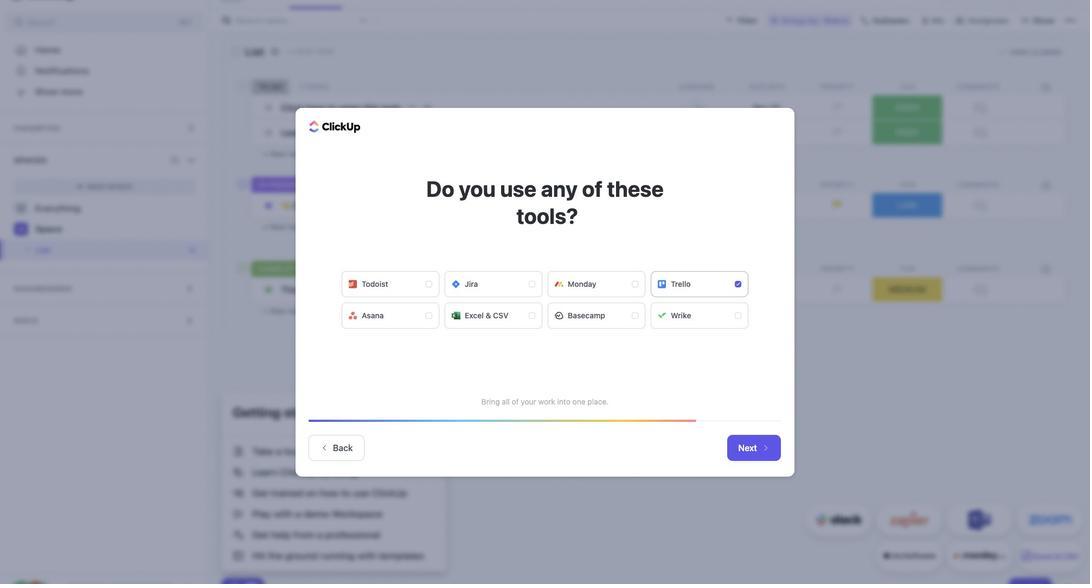 Task type: vqa. For each thing, say whether or not it's contained in the screenshot.
the rightmost New
no



Task type: locate. For each thing, give the bounding box(es) containing it.
trello button
[[651, 271, 749, 297]]

&
[[486, 311, 491, 320]]

excel & csv
[[465, 311, 509, 320]]

you
[[459, 176, 496, 201]]

of right any at the top of page
[[583, 176, 603, 201]]

excel
[[465, 311, 484, 320]]

of right 'all'
[[512, 397, 519, 406]]

place.
[[588, 397, 609, 406]]

wrike button
[[651, 303, 749, 329]]

bring all of your work into one place.
[[482, 397, 609, 406]]

any
[[541, 176, 578, 201]]

jira button
[[445, 271, 543, 297]]

todoist button
[[342, 271, 440, 297]]

monday button
[[548, 271, 646, 297]]

csv
[[493, 311, 509, 320]]

your
[[521, 397, 537, 406]]

0 horizontal spatial of
[[512, 397, 519, 406]]

0 vertical spatial of
[[583, 176, 603, 201]]

these
[[608, 176, 664, 201]]

of
[[583, 176, 603, 201], [512, 397, 519, 406]]

1 horizontal spatial of
[[583, 176, 603, 201]]

excel & csv button
[[445, 303, 543, 329]]

1 vertical spatial of
[[512, 397, 519, 406]]

asana
[[362, 311, 384, 320]]

next
[[739, 443, 758, 453]]

jira
[[465, 279, 478, 288]]



Task type: describe. For each thing, give the bounding box(es) containing it.
wrike
[[671, 311, 692, 320]]

use
[[501, 176, 537, 201]]

basecamp
[[568, 311, 606, 320]]

of inside 'do you use any of these tools?'
[[583, 176, 603, 201]]

todoist
[[362, 279, 388, 288]]

clickup logo image
[[309, 121, 361, 133]]

do
[[427, 176, 455, 201]]

next button
[[728, 435, 782, 461]]

monday
[[568, 279, 597, 288]]

do you use any of these tools?
[[427, 176, 664, 228]]

into
[[558, 397, 571, 406]]

tools?
[[517, 203, 579, 228]]

one
[[573, 397, 586, 406]]

basecamp button
[[548, 303, 646, 329]]

trello
[[671, 279, 691, 288]]

back button
[[309, 435, 365, 461]]

all
[[502, 397, 510, 406]]

asana button
[[342, 303, 440, 329]]

back
[[333, 443, 353, 453]]

work
[[539, 397, 556, 406]]

bring
[[482, 397, 500, 406]]



